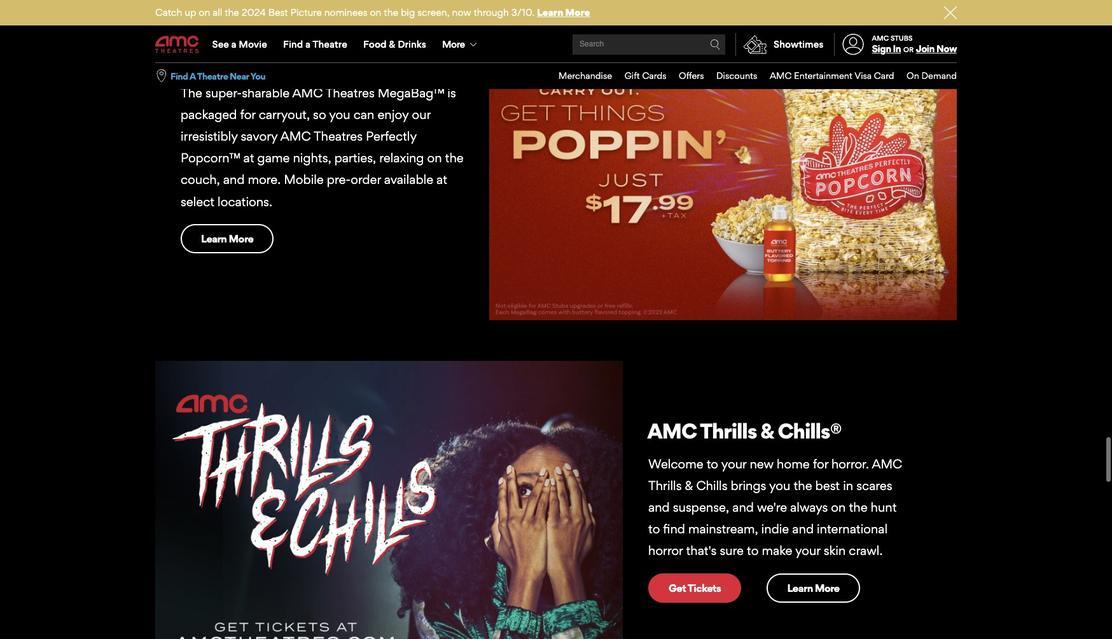 Task type: describe. For each thing, give the bounding box(es) containing it.
discounts link
[[704, 63, 758, 89]]

showtimes link
[[736, 33, 824, 56]]

carryout,
[[259, 107, 310, 122]]

get for get it poppin' at home or on the go
[[180, 23, 215, 49]]

thrills inside welcome to your new home for horror. amc thrills & chills brings you the best in scares and suspense, and we're always on the hunt to find mainstream, indie and international horror that's sure to make your skin crawl.
[[649, 478, 682, 493]]

submit search icon image
[[710, 39, 721, 50]]

0 horizontal spatial your
[[722, 456, 747, 472]]

the inside get it poppin' at home or on the go
[[180, 47, 211, 73]]

you
[[251, 70, 266, 81]]

horror.
[[832, 456, 870, 472]]

sign
[[873, 43, 892, 55]]

welcome to your new home for horror. amc thrills & chills brings you the best in scares and suspense, and we're always on the hunt to find mainstream, indie and international horror that's sure to make your skin crawl.
[[649, 456, 903, 559]]

the
[[181, 85, 202, 100]]

amc down carryout,
[[281, 129, 311, 144]]

a for movie
[[231, 38, 237, 50]]

2 vertical spatial to
[[747, 543, 759, 559]]

mobile
[[284, 172, 324, 187]]

can
[[354, 107, 375, 122]]

1 vertical spatial &
[[761, 418, 775, 444]]

new
[[750, 456, 774, 472]]

on demand
[[907, 70, 957, 81]]

suspense,
[[673, 500, 730, 515]]

is
[[448, 85, 456, 100]]

search the AMC website text field
[[578, 40, 710, 49]]

more right 3/10.
[[566, 6, 590, 18]]

so
[[313, 107, 326, 122]]

select
[[181, 194, 215, 209]]

0 vertical spatial learn more link
[[537, 6, 590, 18]]

all
[[213, 6, 222, 18]]

1 horizontal spatial your
[[796, 543, 821, 559]]

gift
[[625, 70, 640, 81]]

1 vertical spatial learn more link
[[181, 224, 274, 254]]

a
[[190, 70, 196, 81]]

get for get tickets
[[669, 582, 686, 594]]

2 vertical spatial learn more link
[[767, 573, 860, 603]]

or inside get it poppin' at home or on the go
[[392, 23, 411, 49]]

the up international
[[850, 500, 868, 515]]

pre-
[[327, 172, 351, 187]]

that's
[[687, 543, 717, 559]]

always
[[791, 500, 828, 515]]

find a theatre
[[283, 38, 347, 50]]

sign in button
[[873, 43, 902, 55]]

chills
[[697, 478, 728, 493]]

megabag™
[[378, 85, 445, 100]]

1 vertical spatial to
[[649, 522, 660, 537]]

and up find
[[649, 500, 670, 515]]

a for theatre
[[306, 38, 311, 50]]

get it poppin' at home or on the go
[[180, 23, 438, 73]]

amc inside welcome to your new home for horror. amc thrills & chills brings you the best in scares and suspense, and we're always on the hunt to find mainstream, indie and international horror that's sure to make your skin crawl.
[[872, 456, 903, 472]]

cards
[[643, 70, 667, 81]]

amc thrills & chills®
[[648, 418, 842, 444]]

find for find a theatre
[[283, 38, 303, 50]]

on inside the super-sharable amc theatres megabag™ is packaged for carryout, so you can enjoy our irresistibly savory amc theatres perfectly popcorn™ at game nights, parties, relaxing on the couch, and more. mobile pre-order available at select locations.
[[427, 150, 442, 166]]

gift cards
[[625, 70, 667, 81]]

now
[[452, 6, 472, 18]]

find
[[664, 522, 686, 537]]

on inside get it poppin' at home or on the go
[[415, 23, 438, 49]]

catch up on all the 2024 best picture nominees on the big screen, now through 3/10. learn more
[[155, 6, 590, 18]]

hunt
[[871, 500, 897, 515]]

available
[[384, 172, 434, 187]]

nominees
[[324, 6, 368, 18]]

at inside get it poppin' at home or on the go
[[310, 23, 329, 49]]

now
[[937, 43, 957, 55]]

amc up so
[[293, 85, 323, 100]]

demand
[[922, 70, 957, 81]]

sure
[[720, 543, 744, 559]]

get tickets link
[[649, 573, 742, 603]]

2 vertical spatial at
[[437, 172, 448, 187]]

poppin'
[[236, 23, 306, 49]]

see a movie
[[212, 38, 267, 50]]

movie
[[239, 38, 267, 50]]

showtimes image
[[737, 33, 774, 56]]

we're
[[758, 500, 788, 515]]

cookie consent banner dialog
[[0, 605, 1113, 639]]

locations.
[[218, 194, 272, 209]]

up
[[185, 6, 196, 18]]

you inside welcome to your new home for horror. amc thrills & chills brings you the best in scares and suspense, and we're always on the hunt to find mainstream, indie and international horror that's sure to make your skin crawl.
[[770, 478, 791, 493]]

more.
[[248, 172, 281, 187]]

make
[[762, 543, 793, 559]]

sharable
[[242, 85, 290, 100]]

offers
[[679, 70, 704, 81]]

0 vertical spatial theatres
[[326, 85, 375, 100]]

order
[[351, 172, 381, 187]]

welcome
[[649, 456, 704, 472]]

on
[[907, 70, 920, 81]]

international
[[817, 522, 888, 537]]

best
[[816, 478, 840, 493]]

the left big
[[384, 6, 399, 18]]

find a theatre near you button
[[171, 70, 266, 82]]

find for find a theatre near you
[[171, 70, 188, 81]]

mainstream,
[[689, 522, 759, 537]]

more inside button
[[442, 38, 465, 50]]

packaged
[[181, 107, 237, 122]]

& inside welcome to your new home for horror. amc thrills & chills brings you the best in scares and suspense, and we're always on the hunt to find mainstream, indie and international horror that's sure to make your skin crawl.
[[685, 478, 694, 493]]

irresistibly
[[181, 129, 238, 144]]

enjoy
[[378, 107, 409, 122]]

just $17.99 plus tax image
[[490, 0, 957, 320]]

drinks
[[398, 38, 426, 50]]

near
[[230, 70, 249, 81]]



Task type: vqa. For each thing, say whether or not it's contained in the screenshot.
left 'the'
no



Task type: locate. For each thing, give the bounding box(es) containing it.
0 vertical spatial to
[[707, 456, 719, 472]]

on down screen,
[[415, 23, 438, 49]]

theatres up can
[[326, 85, 375, 100]]

1 vertical spatial you
[[770, 478, 791, 493]]

1 vertical spatial at
[[244, 150, 254, 166]]

& left chills
[[685, 478, 694, 493]]

discounts
[[717, 70, 758, 81]]

food & drinks link
[[355, 27, 434, 62]]

through
[[474, 6, 509, 18]]

0 vertical spatial your
[[722, 456, 747, 472]]

visa
[[855, 70, 872, 81]]

more down now
[[442, 38, 465, 50]]

more down locations.
[[229, 232, 254, 245]]

showtimes
[[774, 38, 824, 50]]

on right relaxing at the left of the page
[[427, 150, 442, 166]]

on left 'all'
[[199, 6, 210, 18]]

find left a on the left top
[[171, 70, 188, 81]]

menu containing merchandise
[[547, 63, 957, 89]]

0 vertical spatial at
[[310, 23, 329, 49]]

2 vertical spatial &
[[685, 478, 694, 493]]

learn more down locations.
[[201, 232, 254, 245]]

amc stubs sign in or join now
[[873, 34, 957, 55]]

0 horizontal spatial at
[[244, 150, 254, 166]]

the right 'all'
[[225, 6, 239, 18]]

best
[[268, 6, 288, 18]]

home
[[777, 456, 810, 472]]

amc up welcome
[[648, 418, 697, 444]]

learn for the bottom learn more link
[[788, 582, 813, 594]]

theatre
[[313, 38, 347, 50], [197, 70, 228, 81]]

theatres
[[326, 85, 375, 100], [314, 129, 363, 144]]

or inside amc stubs sign in or join now
[[904, 45, 914, 54]]

0 vertical spatial theatre
[[313, 38, 347, 50]]

1 horizontal spatial thrills
[[700, 418, 757, 444]]

find a theatre link
[[275, 27, 355, 62]]

you right so
[[329, 107, 351, 122]]

1 horizontal spatial learn
[[537, 6, 564, 18]]

1 a from the left
[[231, 38, 237, 50]]

theatres up parties, at left top
[[314, 129, 363, 144]]

0 vertical spatial you
[[329, 107, 351, 122]]

learn down select
[[201, 232, 227, 245]]

1 vertical spatial find
[[171, 70, 188, 81]]

sign in or join amc stubs element
[[834, 27, 957, 62]]

or down big
[[392, 23, 411, 49]]

home
[[332, 23, 388, 49]]

find inside button
[[171, 70, 188, 81]]

amc inside amc stubs sign in or join now
[[873, 34, 890, 43]]

amc entertainment visa card link
[[758, 63, 895, 89]]

& up new at the bottom right
[[761, 418, 775, 444]]

for
[[240, 107, 256, 122], [813, 456, 829, 472]]

2 horizontal spatial learn more link
[[767, 573, 860, 603]]

find down picture
[[283, 38, 303, 50]]

get inside get tickets link
[[669, 582, 686, 594]]

skin
[[824, 543, 846, 559]]

to left find
[[649, 522, 660, 537]]

in
[[844, 478, 854, 493]]

to right 'sure'
[[747, 543, 759, 559]]

food & drinks
[[364, 38, 426, 50]]

2 a from the left
[[306, 38, 311, 50]]

2 horizontal spatial &
[[761, 418, 775, 444]]

on inside welcome to your new home for horror. amc thrills & chills brings you the best in scares and suspense, and we're always on the hunt to find mainstream, indie and international horror that's sure to make your skin crawl.
[[832, 500, 846, 515]]

learn more link right 3/10.
[[537, 6, 590, 18]]

1 vertical spatial learn
[[201, 232, 227, 245]]

0 vertical spatial learn
[[537, 6, 564, 18]]

1 horizontal spatial &
[[685, 478, 694, 493]]

your left skin
[[796, 543, 821, 559]]

or right in
[[904, 45, 914, 54]]

a right see
[[231, 38, 237, 50]]

entertainment
[[795, 70, 853, 81]]

learn right 3/10.
[[537, 6, 564, 18]]

the up always
[[794, 478, 813, 493]]

menu containing more
[[155, 27, 957, 62]]

0 vertical spatial thrills
[[700, 418, 757, 444]]

0 horizontal spatial thrills
[[649, 478, 682, 493]]

in
[[894, 43, 902, 55]]

more down skin
[[815, 582, 840, 594]]

1 horizontal spatial a
[[306, 38, 311, 50]]

0 vertical spatial for
[[240, 107, 256, 122]]

stubs
[[891, 34, 913, 43]]

0 horizontal spatial learn more link
[[181, 224, 274, 254]]

thrills up new at the bottom right
[[700, 418, 757, 444]]

game
[[258, 150, 290, 166]]

and down 'brings'
[[733, 500, 754, 515]]

on down in
[[832, 500, 846, 515]]

on up home
[[370, 6, 382, 18]]

0 vertical spatial find
[[283, 38, 303, 50]]

1 horizontal spatial theatre
[[313, 38, 347, 50]]

1 vertical spatial learn more
[[788, 582, 840, 594]]

the
[[225, 6, 239, 18], [384, 6, 399, 18], [180, 47, 211, 73], [445, 150, 464, 166], [794, 478, 813, 493], [850, 500, 868, 515]]

card
[[875, 70, 895, 81]]

and inside the super-sharable amc theatres megabag™ is packaged for carryout, so you can enjoy our irresistibly savory amc theatres perfectly popcorn™ at game nights, parties, relaxing on the couch, and more. mobile pre-order available at select locations.
[[223, 172, 245, 187]]

2 horizontal spatial learn
[[788, 582, 813, 594]]

get
[[180, 23, 215, 49], [669, 582, 686, 594]]

relaxing
[[380, 150, 424, 166]]

1 vertical spatial your
[[796, 543, 821, 559]]

catch
[[155, 6, 182, 18]]

more
[[566, 6, 590, 18], [442, 38, 465, 50], [229, 232, 254, 245], [815, 582, 840, 594]]

couch,
[[181, 172, 220, 187]]

1 horizontal spatial to
[[707, 456, 719, 472]]

thrills
[[700, 418, 757, 444], [649, 478, 682, 493]]

theatre for a
[[197, 70, 228, 81]]

amc up sign
[[873, 34, 890, 43]]

to up chills
[[707, 456, 719, 472]]

theatre inside button
[[197, 70, 228, 81]]

get left tickets
[[669, 582, 686, 594]]

1 horizontal spatial get
[[669, 582, 686, 594]]

the inside the super-sharable amc theatres megabag™ is packaged for carryout, so you can enjoy our irresistibly savory amc theatres perfectly popcorn™ at game nights, parties, relaxing on the couch, and more. mobile pre-order available at select locations.
[[445, 150, 464, 166]]

1 vertical spatial get
[[669, 582, 686, 594]]

you
[[329, 107, 351, 122], [770, 478, 791, 493]]

0 horizontal spatial for
[[240, 107, 256, 122]]

learn more link down locations.
[[181, 224, 274, 254]]

big
[[401, 6, 415, 18]]

and down always
[[793, 522, 814, 537]]

nights,
[[293, 150, 331, 166]]

screen,
[[418, 6, 450, 18]]

brings
[[731, 478, 767, 493]]

0 horizontal spatial find
[[171, 70, 188, 81]]

1 horizontal spatial learn more
[[788, 582, 840, 594]]

1 horizontal spatial at
[[310, 23, 329, 49]]

gift cards link
[[613, 63, 667, 89]]

&
[[389, 38, 396, 50], [761, 418, 775, 444], [685, 478, 694, 493]]

picture
[[291, 6, 322, 18]]

see
[[212, 38, 229, 50]]

for up best
[[813, 456, 829, 472]]

a down picture
[[306, 38, 311, 50]]

horror
[[649, 543, 683, 559]]

1 vertical spatial theatres
[[314, 129, 363, 144]]

learn more link down skin
[[767, 573, 860, 603]]

amc up scares
[[872, 456, 903, 472]]

learn more
[[201, 232, 254, 245], [788, 582, 840, 594]]

amc logo image
[[155, 36, 200, 53], [155, 36, 200, 53]]

see a movie link
[[204, 27, 275, 62]]

0 horizontal spatial learn
[[201, 232, 227, 245]]

0 horizontal spatial learn more
[[201, 232, 254, 245]]

on
[[199, 6, 210, 18], [370, 6, 382, 18], [415, 23, 438, 49], [427, 150, 442, 166], [832, 500, 846, 515]]

more button
[[434, 27, 488, 62]]

3/10.
[[512, 6, 535, 18]]

1 horizontal spatial learn more link
[[537, 6, 590, 18]]

menu
[[155, 27, 957, 62], [547, 63, 957, 89]]

introducing amc thrills and chills image
[[155, 361, 623, 639]]

1 vertical spatial thrills
[[649, 478, 682, 493]]

our
[[412, 107, 431, 122]]

find
[[283, 38, 303, 50], [171, 70, 188, 81]]

& right food
[[389, 38, 396, 50]]

theatre for a
[[313, 38, 347, 50]]

scares
[[857, 478, 893, 493]]

for inside welcome to your new home for horror. amc thrills & chills brings you the best in scares and suspense, and we're always on the hunt to find mainstream, indie and international horror that's sure to make your skin crawl.
[[813, 456, 829, 472]]

& inside 'menu'
[[389, 38, 396, 50]]

2 vertical spatial learn
[[788, 582, 813, 594]]

amc down showtimes link
[[770, 70, 792, 81]]

theatre down nominees
[[313, 38, 347, 50]]

0 vertical spatial menu
[[155, 27, 957, 62]]

crawl.
[[849, 543, 883, 559]]

savory
[[241, 129, 278, 144]]

1 vertical spatial for
[[813, 456, 829, 472]]

join now button
[[917, 43, 957, 55]]

learn for the middle learn more link
[[201, 232, 227, 245]]

1 horizontal spatial or
[[904, 45, 914, 54]]

0 horizontal spatial you
[[329, 107, 351, 122]]

get inside get it poppin' at home or on the go
[[180, 23, 215, 49]]

0 horizontal spatial get
[[180, 23, 215, 49]]

menu up merchandise link
[[155, 27, 957, 62]]

menu down showtimes image
[[547, 63, 957, 89]]

2 horizontal spatial to
[[747, 543, 759, 559]]

thrills down welcome
[[649, 478, 682, 493]]

your up 'brings'
[[722, 456, 747, 472]]

offers link
[[667, 63, 704, 89]]

0 vertical spatial &
[[389, 38, 396, 50]]

find a theatre near you
[[171, 70, 266, 81]]

and up locations.
[[223, 172, 245, 187]]

0 vertical spatial get
[[180, 23, 215, 49]]

on demand link
[[895, 63, 957, 89]]

at down savory
[[244, 150, 254, 166]]

amc entertainment visa card
[[770, 70, 895, 81]]

join
[[917, 43, 935, 55]]

1 horizontal spatial find
[[283, 38, 303, 50]]

learn
[[537, 6, 564, 18], [201, 232, 227, 245], [788, 582, 813, 594]]

for inside the super-sharable amc theatres megabag™ is packaged for carryout, so you can enjoy our irresistibly savory amc theatres perfectly popcorn™ at game nights, parties, relaxing on the couch, and more. mobile pre-order available at select locations.
[[240, 107, 256, 122]]

a
[[231, 38, 237, 50], [306, 38, 311, 50]]

0 horizontal spatial theatre
[[197, 70, 228, 81]]

theatre right a on the left top
[[197, 70, 228, 81]]

1 vertical spatial menu
[[547, 63, 957, 89]]

learn down the make
[[788, 582, 813, 594]]

you inside the super-sharable amc theatres megabag™ is packaged for carryout, so you can enjoy our irresistibly savory amc theatres perfectly popcorn™ at game nights, parties, relaxing on the couch, and more. mobile pre-order available at select locations.
[[329, 107, 351, 122]]

super-
[[206, 85, 242, 100]]

0 horizontal spatial to
[[649, 522, 660, 537]]

2024
[[242, 6, 266, 18]]

you up the we're
[[770, 478, 791, 493]]

learn more down skin
[[788, 582, 840, 594]]

at down picture
[[310, 23, 329, 49]]

the left see
[[180, 47, 211, 73]]

learn more link
[[537, 6, 590, 18], [181, 224, 274, 254], [767, 573, 860, 603]]

0 horizontal spatial a
[[231, 38, 237, 50]]

1 horizontal spatial for
[[813, 456, 829, 472]]

2 horizontal spatial at
[[437, 172, 448, 187]]

popcorn™
[[181, 150, 240, 166]]

0 horizontal spatial &
[[389, 38, 396, 50]]

0 vertical spatial learn more
[[201, 232, 254, 245]]

1 horizontal spatial you
[[770, 478, 791, 493]]

get down up
[[180, 23, 215, 49]]

1 vertical spatial theatre
[[197, 70, 228, 81]]

0 horizontal spatial or
[[392, 23, 411, 49]]

parties,
[[335, 150, 376, 166]]

the super-sharable amc theatres megabag™ is packaged for carryout, so you can enjoy our irresistibly savory amc theatres perfectly popcorn™ at game nights, parties, relaxing on the couch, and more. mobile pre-order available at select locations.
[[181, 85, 464, 209]]

merchandise link
[[547, 63, 613, 89]]

perfectly
[[366, 129, 417, 144]]

for up savory
[[240, 107, 256, 122]]

the right relaxing at the left of the page
[[445, 150, 464, 166]]

at right available
[[437, 172, 448, 187]]

user profile image
[[836, 34, 872, 55]]

get tickets
[[669, 582, 722, 594]]



